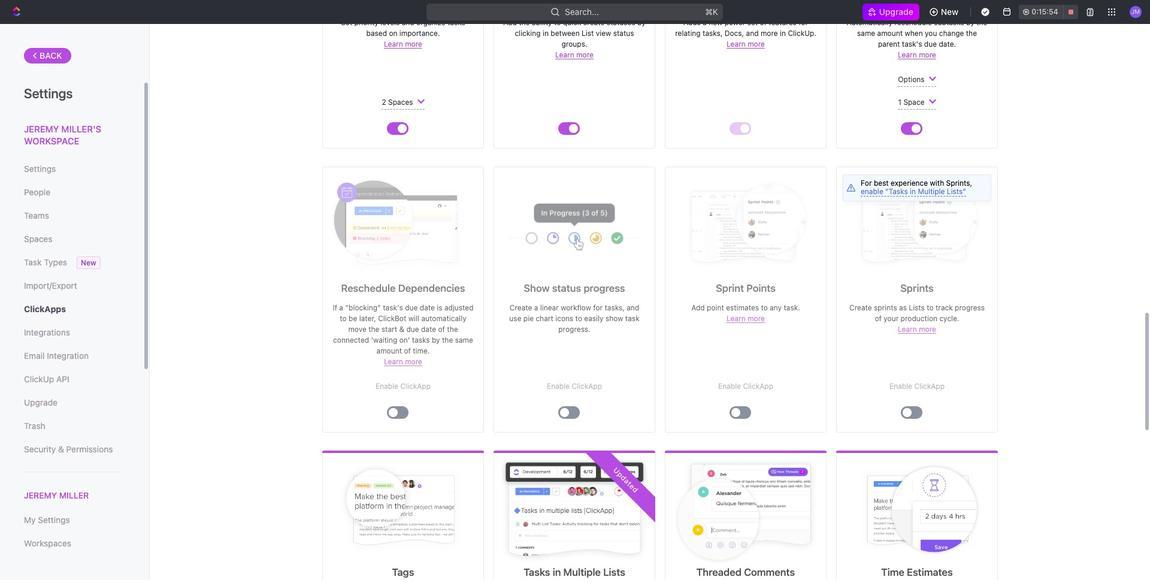 Task type: vqa. For each thing, say whether or not it's contained in the screenshot.
New inside the Settings element
yes



Task type: describe. For each thing, give the bounding box(es) containing it.
groups.
[[562, 40, 588, 49]]

more inside add the ability to quick create statuses by clicking in between list view status groups. learn more
[[577, 50, 594, 59]]

learn inside add point estimates to any task. learn more
[[727, 314, 746, 323]]

learn more link up 2 spaces
[[384, 40, 422, 49]]

statuses
[[607, 18, 636, 27]]

adds a new power set of features for relating tasks, docs, and more in clickup. learn more
[[676, 18, 817, 49]]

tags
[[392, 566, 414, 578]]

'waiting
[[371, 336, 398, 345]]

learn more link for clickbot
[[384, 357, 422, 366]]

clickbot
[[378, 314, 407, 323]]

of down automatically
[[438, 325, 445, 334]]

create sprints as lists to track progress of your production cycle. learn more
[[850, 303, 985, 334]]

reschedule
[[341, 282, 396, 294]]

point
[[707, 303, 724, 312]]

miller's
[[61, 123, 101, 134]]

"blocking"
[[345, 303, 381, 312]]

people
[[24, 187, 50, 197]]

jm button
[[1127, 2, 1146, 22]]

points
[[747, 282, 776, 294]]

of inside create sprints as lists to track progress of your production cycle. learn more
[[875, 314, 882, 323]]

relating
[[676, 29, 701, 38]]

any
[[770, 303, 782, 312]]

learn inside create sprints as lists to track progress of your production cycle. learn more
[[898, 325, 917, 334]]

chart
[[536, 314, 554, 323]]

jeremy for jeremy miller
[[24, 490, 57, 500]]

new inside button
[[941, 7, 959, 17]]

docs,
[[725, 29, 744, 38]]

threaded
[[697, 566, 742, 578]]

progress inside create sprints as lists to track progress of your production cycle. learn more
[[955, 303, 985, 312]]

enable for sprint
[[719, 382, 741, 391]]

clickapp for points
[[743, 382, 774, 391]]

lists for multiple
[[604, 566, 626, 578]]

to inside create a linear workflow for tasks, and use pie chart icons to easily show task progress.
[[576, 314, 583, 323]]

sprints,
[[947, 179, 973, 188]]

2 vertical spatial settings
[[38, 515, 70, 525]]

workspaces link
[[24, 534, 119, 554]]

threaded comments
[[697, 566, 795, 578]]

sprint points
[[716, 282, 776, 294]]

for inside create a linear workflow for tasks, and use pie chart icons to easily show task progress.
[[594, 303, 603, 312]]

integrations link
[[24, 322, 119, 343]]

to inside add the ability to quick create statuses by clicking in between list view status groups. learn more
[[554, 18, 561, 27]]

time estimates
[[882, 566, 953, 578]]

connected
[[333, 336, 369, 345]]

for
[[861, 179, 872, 188]]

progress.
[[559, 325, 591, 334]]

workflow
[[561, 303, 592, 312]]

when
[[905, 29, 923, 38]]

my settings
[[24, 515, 70, 525]]

parent
[[879, 40, 900, 49]]

is
[[437, 303, 443, 312]]

email
[[24, 351, 45, 361]]

updated
[[612, 466, 641, 495]]

a for if
[[339, 303, 343, 312]]

& inside "if a "blocking" task's due date is adjusted to be later, clickbot will automatically move the start & due date of the connected 'waiting on' tasks by the same amount of time. learn more"
[[399, 325, 405, 334]]

track
[[936, 303, 953, 312]]

reschedule dependencies
[[341, 282, 465, 294]]

trash link
[[24, 416, 119, 436]]

more inside "if a "blocking" task's due date is adjusted to be later, clickbot will automatically move the start & due date of the connected 'waiting on' tasks by the same amount of time. learn more"
[[405, 357, 422, 366]]

4 enable from the left
[[890, 382, 913, 391]]

for best experience with sprints, enable "tasks in multiple lists"
[[861, 179, 973, 196]]

email integration
[[24, 351, 89, 361]]

space
[[904, 98, 925, 107]]

create
[[584, 18, 605, 27]]

jm
[[1132, 8, 1141, 15]]

lists for as
[[909, 303, 925, 312]]

clickapp for status
[[572, 382, 602, 391]]

tasks, inside create a linear workflow for tasks, and use pie chart icons to easily show task progress.
[[605, 303, 625, 312]]

0:15:54 button
[[1020, 5, 1079, 19]]

learn inside automatically reschedule subtasks by the same amount when you change the parent task's due date. learn more
[[898, 50, 917, 59]]

clickup.
[[788, 29, 817, 38]]

by inside add the ability to quick create statuses by clicking in between list view status groups. learn more
[[638, 18, 646, 27]]

tasks
[[524, 566, 550, 578]]

clicking
[[515, 29, 541, 38]]

show
[[524, 282, 550, 294]]

features
[[769, 18, 797, 27]]

automatically reschedule subtasks by the same amount when you change the parent task's due date. learn more
[[847, 18, 988, 59]]

start
[[382, 325, 397, 334]]

"tasks
[[886, 187, 908, 196]]

to inside add point estimates to any task. learn more
[[761, 303, 768, 312]]

types
[[44, 257, 67, 267]]

4 enable clickapp from the left
[[890, 382, 945, 391]]

0:15:54
[[1032, 7, 1059, 16]]

new button
[[925, 2, 966, 22]]

learn more link for list
[[556, 50, 594, 59]]

amount inside "if a "blocking" task's due date is adjusted to be later, clickbot will automatically move the start & due date of the connected 'waiting on' tasks by the same amount of time. learn more"
[[377, 346, 402, 355]]

task
[[626, 314, 640, 323]]

list
[[582, 29, 594, 38]]

quick
[[563, 18, 582, 27]]

power
[[725, 18, 746, 27]]

1 vertical spatial due
[[405, 303, 418, 312]]

tasks, inside the 'adds a new power set of features for relating tasks, docs, and more in clickup. learn more'
[[703, 29, 723, 38]]

enable for reschedule
[[376, 382, 399, 391]]

you
[[925, 29, 938, 38]]

jeremy miller
[[24, 490, 89, 500]]

create for of
[[850, 303, 872, 312]]

enable clickapp for status
[[547, 382, 602, 391]]

learn inside "if a "blocking" task's due date is adjusted to be later, clickbot will automatically move the start & due date of the connected 'waiting on' tasks by the same amount of time. learn more"
[[384, 357, 403, 366]]

of down on'
[[404, 346, 411, 355]]

upgrade inside "settings" element
[[24, 397, 58, 408]]

& inside security & permissions link
[[58, 444, 64, 454]]

1 horizontal spatial spaces
[[388, 98, 413, 107]]

task's inside automatically reschedule subtasks by the same amount when you change the parent task's due date. learn more
[[902, 40, 923, 49]]

security & permissions
[[24, 444, 113, 454]]

same inside automatically reschedule subtasks by the same amount when you change the parent task's due date. learn more
[[858, 29, 876, 38]]

0 vertical spatial date
[[420, 303, 435, 312]]

clickapps link
[[24, 299, 119, 319]]

experience
[[891, 179, 928, 188]]

create for use
[[510, 303, 532, 312]]

sprints
[[874, 303, 898, 312]]

and inside the 'adds a new power set of features for relating tasks, docs, and more in clickup. learn more'
[[747, 29, 759, 38]]

import/export
[[24, 280, 77, 291]]

import/export link
[[24, 276, 119, 296]]

date.
[[939, 40, 957, 49]]

learn more link down the estimates
[[727, 314, 765, 323]]

1 vertical spatial status
[[552, 282, 581, 294]]

back
[[40, 50, 62, 61]]

teams
[[24, 210, 49, 221]]

a for create
[[534, 303, 538, 312]]

create a linear workflow for tasks, and use pie chart icons to easily show task progress.
[[510, 303, 640, 334]]

1
[[899, 98, 902, 107]]

search...
[[565, 7, 600, 17]]

sprints
[[901, 282, 934, 294]]

sprint
[[716, 282, 744, 294]]

if
[[333, 303, 337, 312]]

a for adds
[[703, 18, 707, 27]]

adds
[[684, 18, 701, 27]]

jeremy miller's workspace
[[24, 123, 101, 146]]

my settings link
[[24, 510, 119, 531]]

1 vertical spatial upgrade link
[[24, 393, 119, 413]]

tasks in multiple lists
[[524, 566, 626, 578]]



Task type: locate. For each thing, give the bounding box(es) containing it.
learn more link
[[384, 40, 422, 49], [727, 40, 765, 49], [556, 50, 594, 59], [898, 50, 937, 59], [727, 314, 765, 323], [898, 325, 937, 334], [384, 357, 422, 366]]

spaces down teams
[[24, 234, 52, 244]]

jeremy up workspace
[[24, 123, 59, 134]]

progress
[[584, 282, 625, 294], [955, 303, 985, 312]]

1 horizontal spatial create
[[850, 303, 872, 312]]

1 vertical spatial tasks,
[[605, 303, 625, 312]]

tasks, up show
[[605, 303, 625, 312]]

0 horizontal spatial tasks,
[[605, 303, 625, 312]]

of right 'set'
[[760, 18, 767, 27]]

the inside add the ability to quick create statuses by clicking in between list view status groups. learn more
[[519, 18, 530, 27]]

new inside "settings" element
[[81, 258, 96, 267]]

4 clickapp from the left
[[915, 382, 945, 391]]

adjusted
[[445, 303, 474, 312]]

1 horizontal spatial by
[[638, 18, 646, 27]]

1 horizontal spatial upgrade link
[[863, 4, 920, 20]]

add
[[504, 18, 517, 27], [692, 303, 705, 312]]

more inside create sprints as lists to track progress of your production cycle. learn more
[[919, 325, 937, 334]]

0 horizontal spatial amount
[[377, 346, 402, 355]]

0 horizontal spatial lists
[[604, 566, 626, 578]]

0 vertical spatial for
[[799, 18, 808, 27]]

a inside "if a "blocking" task's due date is adjusted to be later, clickbot will automatically move the start & due date of the connected 'waiting on' tasks by the same amount of time. learn more"
[[339, 303, 343, 312]]

learn down parent
[[898, 50, 917, 59]]

more inside automatically reschedule subtasks by the same amount when you change the parent task's due date. learn more
[[919, 50, 937, 59]]

use
[[510, 314, 522, 323]]

of inside the 'adds a new power set of features for relating tasks, docs, and more in clickup. learn more'
[[760, 18, 767, 27]]

1 vertical spatial lists
[[604, 566, 626, 578]]

&
[[399, 325, 405, 334], [58, 444, 64, 454]]

learn inside add the ability to quick create statuses by clicking in between list view status groups. learn more
[[556, 50, 575, 59]]

automatically
[[422, 314, 467, 323]]

learn more link for parent
[[898, 50, 937, 59]]

create left sprints
[[850, 303, 872, 312]]

add for add point estimates to any task. learn more
[[692, 303, 705, 312]]

settings up people
[[24, 164, 56, 174]]

a left new
[[703, 18, 707, 27]]

learn down 'waiting
[[384, 357, 403, 366]]

dependencies
[[398, 282, 465, 294]]

task's inside "if a "blocking" task's due date is adjusted to be later, clickbot will automatically move the start & due date of the connected 'waiting on' tasks by the same amount of time. learn more"
[[383, 303, 403, 312]]

settings
[[24, 86, 73, 101], [24, 164, 56, 174], [38, 515, 70, 525]]

and down 'set'
[[747, 29, 759, 38]]

1 vertical spatial &
[[58, 444, 64, 454]]

in inside the 'adds a new power set of features for relating tasks, docs, and more in clickup. learn more'
[[780, 29, 786, 38]]

same inside "if a "blocking" task's due date is adjusted to be later, clickbot will automatically move the start & due date of the connected 'waiting on' tasks by the same amount of time. learn more"
[[455, 336, 473, 345]]

in down features
[[780, 29, 786, 38]]

reschedule
[[895, 18, 932, 27]]

linear
[[540, 303, 559, 312]]

1 vertical spatial date
[[421, 325, 436, 334]]

amount up parent
[[878, 29, 903, 38]]

learn up 2 spaces
[[384, 40, 403, 49]]

trash
[[24, 421, 45, 431]]

amount inside automatically reschedule subtasks by the same amount when you change the parent task's due date. learn more
[[878, 29, 903, 38]]

email integration link
[[24, 346, 119, 366]]

back link
[[24, 48, 71, 64]]

time.
[[413, 346, 430, 355]]

the
[[519, 18, 530, 27], [977, 18, 988, 27], [967, 29, 978, 38], [369, 325, 380, 334], [447, 325, 458, 334], [442, 336, 453, 345]]

1 horizontal spatial upgrade
[[880, 7, 914, 17]]

in down ability
[[543, 29, 549, 38]]

1 vertical spatial and
[[627, 303, 640, 312]]

multiple right tasks
[[564, 566, 601, 578]]

learn more link down the production
[[898, 325, 937, 334]]

and
[[747, 29, 759, 38], [627, 303, 640, 312]]

comments
[[744, 566, 795, 578]]

2 vertical spatial due
[[407, 325, 419, 334]]

estimates
[[726, 303, 759, 312]]

by inside "if a "blocking" task's due date is adjusted to be later, clickbot will automatically move the start & due date of the connected 'waiting on' tasks by the same amount of time. learn more"
[[432, 336, 440, 345]]

0 horizontal spatial new
[[81, 258, 96, 267]]

1 vertical spatial for
[[594, 303, 603, 312]]

settings link
[[24, 159, 119, 179]]

upgrade
[[880, 7, 914, 17], [24, 397, 58, 408]]

options button
[[837, 73, 998, 95]]

of left your in the bottom right of the page
[[875, 314, 882, 323]]

jeremy for jeremy miller's workspace
[[24, 123, 59, 134]]

1 vertical spatial new
[[81, 258, 96, 267]]

to up between
[[554, 18, 561, 27]]

in right tasks
[[553, 566, 561, 578]]

jeremy up the my settings
[[24, 490, 57, 500]]

0 vertical spatial multiple
[[918, 187, 945, 196]]

1 horizontal spatial task's
[[902, 40, 923, 49]]

more inside add point estimates to any task. learn more
[[748, 314, 765, 323]]

tasks, down new
[[703, 29, 723, 38]]

security & permissions link
[[24, 439, 119, 460]]

1 jeremy from the top
[[24, 123, 59, 134]]

0 vertical spatial lists
[[909, 303, 925, 312]]

a inside the 'adds a new power set of features for relating tasks, docs, and more in clickup. learn more'
[[703, 18, 707, 27]]

clickup api
[[24, 374, 69, 384]]

upgrade up reschedule
[[880, 7, 914, 17]]

multiple inside for best experience with sprints, enable "tasks in multiple lists"
[[918, 187, 945, 196]]

change
[[940, 29, 965, 38]]

0 vertical spatial new
[[941, 7, 959, 17]]

upgrade link up 'when'
[[863, 4, 920, 20]]

date up tasks on the left
[[421, 325, 436, 334]]

1 vertical spatial task's
[[383, 303, 403, 312]]

0 vertical spatial jeremy
[[24, 123, 59, 134]]

2 jeremy from the top
[[24, 490, 57, 500]]

cycle.
[[940, 314, 960, 323]]

ability
[[532, 18, 552, 27]]

0 horizontal spatial and
[[627, 303, 640, 312]]

0 vertical spatial &
[[399, 325, 405, 334]]

1 vertical spatial add
[[692, 303, 705, 312]]

in inside for best experience with sprints, enable "tasks in multiple lists"
[[910, 187, 916, 196]]

progress up show
[[584, 282, 625, 294]]

2 enable from the left
[[547, 382, 570, 391]]

0 vertical spatial same
[[858, 29, 876, 38]]

time
[[882, 566, 905, 578]]

2 spaces
[[382, 98, 413, 107]]

amount down 'waiting
[[377, 346, 402, 355]]

add the ability to quick create statuses by clicking in between list view status groups. learn more
[[504, 18, 646, 59]]

jeremy inside jeremy miller's workspace
[[24, 123, 59, 134]]

settings element
[[0, 24, 150, 580]]

2 enable clickapp from the left
[[547, 382, 602, 391]]

show
[[606, 314, 624, 323]]

2 clickapp from the left
[[572, 382, 602, 391]]

learn
[[384, 40, 403, 49], [727, 40, 746, 49], [556, 50, 575, 59], [898, 50, 917, 59], [727, 314, 746, 323], [898, 325, 917, 334], [384, 357, 403, 366]]

new up subtasks
[[941, 7, 959, 17]]

status up workflow
[[552, 282, 581, 294]]

⌘k
[[706, 7, 719, 17]]

create inside create a linear workflow for tasks, and use pie chart icons to easily show task progress.
[[510, 303, 532, 312]]

to down workflow
[[576, 314, 583, 323]]

upgrade link down clickup api link at the bottom left
[[24, 393, 119, 413]]

same down the automatically
[[858, 29, 876, 38]]

same down automatically
[[455, 336, 473, 345]]

clickup
[[24, 374, 54, 384]]

enable clickapp for points
[[719, 382, 774, 391]]

0 horizontal spatial create
[[510, 303, 532, 312]]

0 horizontal spatial by
[[432, 336, 440, 345]]

as
[[900, 303, 907, 312]]

0 vertical spatial progress
[[584, 282, 625, 294]]

create up 'use'
[[510, 303, 532, 312]]

0 horizontal spatial spaces
[[24, 234, 52, 244]]

3 clickapp from the left
[[743, 382, 774, 391]]

task types
[[24, 257, 67, 267]]

api
[[56, 374, 69, 384]]

learn down docs,
[[727, 40, 746, 49]]

0 vertical spatial amount
[[878, 29, 903, 38]]

0 vertical spatial add
[[504, 18, 517, 27]]

0 vertical spatial and
[[747, 29, 759, 38]]

1 horizontal spatial a
[[534, 303, 538, 312]]

spaces link
[[24, 229, 119, 249]]

add left the point
[[692, 303, 705, 312]]

0 vertical spatial task's
[[902, 40, 923, 49]]

multiple
[[918, 187, 945, 196], [564, 566, 601, 578]]

and inside create a linear workflow for tasks, and use pie chart icons to easily show task progress.
[[627, 303, 640, 312]]

1 enable clickapp from the left
[[376, 382, 431, 391]]

lists"
[[947, 187, 967, 196]]

0 vertical spatial upgrade link
[[863, 4, 920, 20]]

clickapps
[[24, 304, 66, 314]]

0 vertical spatial settings
[[24, 86, 73, 101]]

permissions
[[66, 444, 113, 454]]

1 horizontal spatial same
[[858, 29, 876, 38]]

1 horizontal spatial add
[[692, 303, 705, 312]]

enable clickapp
[[376, 382, 431, 391], [547, 382, 602, 391], [719, 382, 774, 391], [890, 382, 945, 391]]

3 enable clickapp from the left
[[719, 382, 774, 391]]

workspace
[[24, 135, 79, 146]]

to
[[554, 18, 561, 27], [761, 303, 768, 312], [927, 303, 934, 312], [340, 314, 347, 323], [576, 314, 583, 323]]

move
[[348, 325, 367, 334]]

will
[[409, 314, 420, 323]]

1 enable from the left
[[376, 382, 399, 391]]

new up import/export link
[[81, 258, 96, 267]]

to inside create sprints as lists to track progress of your production cycle. learn more
[[927, 303, 934, 312]]

to left any
[[761, 303, 768, 312]]

to left 'be'
[[340, 314, 347, 323]]

enable
[[861, 187, 884, 196]]

my
[[24, 515, 36, 525]]

0 horizontal spatial progress
[[584, 282, 625, 294]]

2 horizontal spatial a
[[703, 18, 707, 27]]

0 vertical spatial upgrade
[[880, 7, 914, 17]]

and up task
[[627, 303, 640, 312]]

1 vertical spatial settings
[[24, 164, 56, 174]]

0 horizontal spatial upgrade link
[[24, 393, 119, 413]]

clickapp for dependencies
[[401, 382, 431, 391]]

for up clickup.
[[799, 18, 808, 27]]

lists inside create sprints as lists to track progress of your production cycle. learn more
[[909, 303, 925, 312]]

learn more link for and
[[727, 40, 765, 49]]

0 vertical spatial spaces
[[388, 98, 413, 107]]

1 clickapp from the left
[[401, 382, 431, 391]]

task's down 'when'
[[902, 40, 923, 49]]

learn more link down docs,
[[727, 40, 765, 49]]

1 horizontal spatial and
[[747, 29, 759, 38]]

0 horizontal spatial multiple
[[564, 566, 601, 578]]

1 horizontal spatial new
[[941, 7, 959, 17]]

& right security
[[58, 444, 64, 454]]

progress up "cycle."
[[955, 303, 985, 312]]

to inside "if a "blocking" task's due date is adjusted to be later, clickbot will automatically move the start & due date of the connected 'waiting on' tasks by the same amount of time. learn more"
[[340, 314, 347, 323]]

by right subtasks
[[967, 18, 975, 27]]

2 horizontal spatial by
[[967, 18, 975, 27]]

date left "is"
[[420, 303, 435, 312]]

a right if
[[339, 303, 343, 312]]

tasks,
[[703, 29, 723, 38], [605, 303, 625, 312]]

estimates
[[907, 566, 953, 578]]

1 horizontal spatial amount
[[878, 29, 903, 38]]

people link
[[24, 182, 119, 203]]

0 vertical spatial tasks,
[[703, 29, 723, 38]]

in
[[543, 29, 549, 38], [780, 29, 786, 38], [910, 187, 916, 196], [553, 566, 561, 578]]

be
[[349, 314, 357, 323]]

on'
[[400, 336, 410, 345]]

1 horizontal spatial status
[[614, 29, 634, 38]]

1 create from the left
[[510, 303, 532, 312]]

3 enable from the left
[[719, 382, 741, 391]]

learn more link down 'when'
[[898, 50, 937, 59]]

& up on'
[[399, 325, 405, 334]]

multiple left lists"
[[918, 187, 945, 196]]

by inside automatically reschedule subtasks by the same amount when you change the parent task's due date. learn more
[[967, 18, 975, 27]]

learn down the estimates
[[727, 314, 746, 323]]

for inside the 'adds a new power set of features for relating tasks, docs, and more in clickup. learn more'
[[799, 18, 808, 27]]

learn inside the 'adds a new power set of features for relating tasks, docs, and more in clickup. learn more'
[[727, 40, 746, 49]]

security
[[24, 444, 56, 454]]

create inside create sprints as lists to track progress of your production cycle. learn more
[[850, 303, 872, 312]]

1 horizontal spatial for
[[799, 18, 808, 27]]

learn more
[[384, 40, 422, 49]]

0 horizontal spatial &
[[58, 444, 64, 454]]

a left linear
[[534, 303, 538, 312]]

1 horizontal spatial multiple
[[918, 187, 945, 196]]

1 vertical spatial upgrade
[[24, 397, 58, 408]]

in inside add the ability to quick create statuses by clicking in between list view status groups. learn more
[[543, 29, 549, 38]]

by right statuses
[[638, 18, 646, 27]]

0 horizontal spatial upgrade
[[24, 397, 58, 408]]

0 vertical spatial status
[[614, 29, 634, 38]]

settings down back link
[[24, 86, 73, 101]]

learn down the production
[[898, 325, 917, 334]]

jeremy
[[24, 123, 59, 134], [24, 490, 57, 500]]

learn down groups.
[[556, 50, 575, 59]]

spaces right 2
[[388, 98, 413, 107]]

clickup api link
[[24, 369, 119, 390]]

learn more link for learn
[[898, 325, 937, 334]]

2 create from the left
[[850, 303, 872, 312]]

due inside automatically reschedule subtasks by the same amount when you change the parent task's due date. learn more
[[925, 40, 937, 49]]

add inside add point estimates to any task. learn more
[[692, 303, 705, 312]]

due down will
[[407, 325, 419, 334]]

learn more link down time.
[[384, 357, 422, 366]]

0 horizontal spatial status
[[552, 282, 581, 294]]

1 vertical spatial jeremy
[[24, 490, 57, 500]]

1 vertical spatial amount
[[377, 346, 402, 355]]

0 vertical spatial due
[[925, 40, 937, 49]]

add for add the ability to quick create statuses by clicking in between list view status groups. learn more
[[504, 18, 517, 27]]

0 horizontal spatial same
[[455, 336, 473, 345]]

learn more link down groups.
[[556, 50, 594, 59]]

add inside add the ability to quick create statuses by clicking in between list view status groups. learn more
[[504, 18, 517, 27]]

settings right my
[[38, 515, 70, 525]]

by right tasks on the left
[[432, 336, 440, 345]]

1 horizontal spatial tasks,
[[703, 29, 723, 38]]

in right "tasks
[[910, 187, 916, 196]]

a
[[703, 18, 707, 27], [339, 303, 343, 312], [534, 303, 538, 312]]

new
[[709, 18, 723, 27]]

upgrade down "clickup"
[[24, 397, 58, 408]]

for up easily
[[594, 303, 603, 312]]

0 horizontal spatial for
[[594, 303, 603, 312]]

1 horizontal spatial progress
[[955, 303, 985, 312]]

spaces inside "settings" element
[[24, 234, 52, 244]]

due up will
[[405, 303, 418, 312]]

with
[[930, 179, 945, 188]]

1 horizontal spatial lists
[[909, 303, 925, 312]]

status down statuses
[[614, 29, 634, 38]]

0 horizontal spatial task's
[[383, 303, 403, 312]]

enable clickapp for dependencies
[[376, 382, 431, 391]]

1 vertical spatial progress
[[955, 303, 985, 312]]

0 horizontal spatial add
[[504, 18, 517, 27]]

1 horizontal spatial &
[[399, 325, 405, 334]]

1 vertical spatial multiple
[[564, 566, 601, 578]]

lists
[[909, 303, 925, 312], [604, 566, 626, 578]]

production
[[901, 314, 938, 323]]

1 vertical spatial same
[[455, 336, 473, 345]]

task's up clickbot
[[383, 303, 403, 312]]

to left the "track"
[[927, 303, 934, 312]]

1 vertical spatial spaces
[[24, 234, 52, 244]]

enable for show
[[547, 382, 570, 391]]

due down you
[[925, 40, 937, 49]]

add up clicking
[[504, 18, 517, 27]]

0 horizontal spatial a
[[339, 303, 343, 312]]

status inside add the ability to quick create statuses by clicking in between list view status groups. learn more
[[614, 29, 634, 38]]

1 space
[[899, 98, 925, 107]]

a inside create a linear workflow for tasks, and use pie chart icons to easily show task progress.
[[534, 303, 538, 312]]

task
[[24, 257, 42, 267]]

enable "tasks in multiple lists" link
[[861, 187, 967, 197]]

miller
[[59, 490, 89, 500]]



